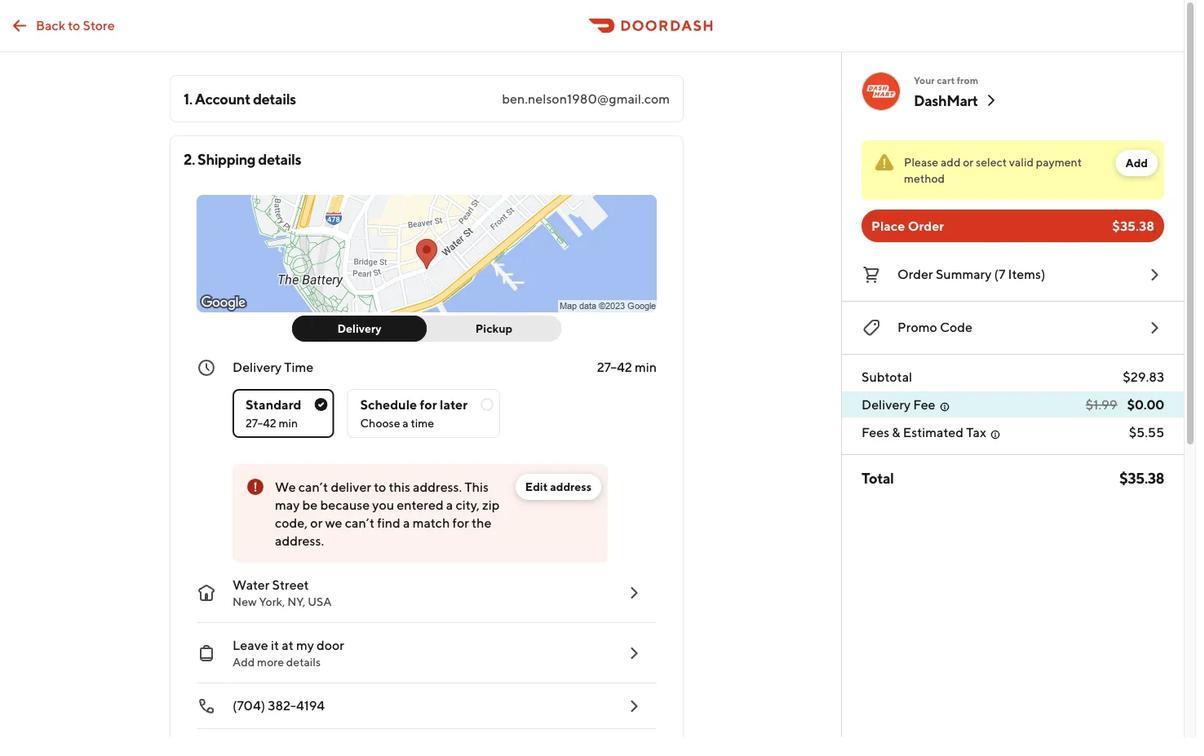 Task type: vqa. For each thing, say whether or not it's contained in the screenshot.
"Vicks Sleepy Time 3-in- 1 Humidifier Diffuser $46.99"
no



Task type: describe. For each thing, give the bounding box(es) containing it.
subtotal
[[862, 369, 913, 385]]

street
[[272, 577, 309, 593]]

ny,
[[287, 595, 306, 609]]

(704) 382-4194
[[233, 698, 325, 714]]

$29.83
[[1123, 369, 1165, 385]]

$0.00
[[1128, 397, 1165, 413]]

from
[[957, 74, 979, 86]]

1 vertical spatial can't
[[345, 515, 375, 531]]

payment
[[1036, 155, 1082, 169]]

back to store link
[[0, 9, 125, 42]]

(7
[[995, 266, 1006, 282]]

min inside option group
[[279, 417, 298, 430]]

0 horizontal spatial delivery
[[233, 360, 282, 375]]

edit address
[[525, 480, 592, 494]]

store
[[83, 17, 115, 33]]

match
[[413, 515, 450, 531]]

details inside leave it at my door add more details
[[286, 656, 321, 669]]

estimated
[[903, 425, 964, 440]]

or inside please add or select valid payment method
[[963, 155, 974, 169]]

ben.nelson1980@gmail.com
[[502, 91, 670, 107]]

items)
[[1008, 266, 1046, 282]]

select
[[976, 155, 1007, 169]]

27–42 inside option group
[[246, 417, 276, 430]]

order summary (7 items)
[[898, 266, 1046, 282]]

valid
[[1009, 155, 1034, 169]]

at
[[282, 638, 294, 653]]

choose a time
[[360, 417, 434, 430]]

entered
[[397, 497, 444, 513]]

time
[[411, 417, 434, 430]]

code
[[940, 320, 973, 335]]

zip
[[482, 497, 500, 513]]

address
[[550, 480, 592, 494]]

option group containing standard
[[233, 376, 657, 438]]

$5.55
[[1129, 425, 1165, 440]]

later
[[440, 397, 468, 413]]

door
[[317, 638, 344, 653]]

city,
[[456, 497, 480, 513]]

we
[[275, 479, 296, 495]]

for inside we can't deliver to this address. this may be because you entered a city, zip code, or we can't find a match for the address.
[[453, 515, 469, 531]]

delivery or pickup selector option group
[[292, 316, 562, 342]]

dashmart link
[[914, 91, 1001, 110]]

you
[[372, 497, 394, 513]]

deliver
[[331, 479, 371, 495]]

0 horizontal spatial can't
[[299, 479, 328, 495]]

1 vertical spatial a
[[446, 497, 453, 513]]

find
[[377, 515, 401, 531]]

delivery inside 'radio'
[[337, 322, 382, 335]]

more
[[257, 656, 284, 669]]

0 vertical spatial address.
[[413, 479, 462, 495]]

a inside option group
[[403, 417, 409, 430]]

standard
[[246, 397, 302, 413]]

please add or select valid payment method
[[904, 155, 1082, 185]]

delivery time
[[233, 360, 314, 375]]

my
[[296, 638, 314, 653]]

for inside option group
[[420, 397, 437, 413]]

0 horizontal spatial address.
[[275, 533, 324, 549]]

add inside leave it at my door add more details
[[233, 656, 255, 669]]

tax
[[966, 425, 987, 440]]

27–42 min inside option group
[[246, 417, 298, 430]]

0 vertical spatial $35.38
[[1113, 218, 1155, 234]]

4194
[[296, 698, 325, 714]]

be
[[302, 497, 318, 513]]

Delivery radio
[[292, 316, 427, 342]]

method
[[904, 172, 945, 185]]

fees & estimated
[[862, 425, 964, 440]]

status containing please add or select valid payment method
[[862, 140, 1165, 200]]

add button
[[1116, 150, 1158, 176]]

0 vertical spatial order
[[908, 218, 945, 234]]

it
[[271, 638, 279, 653]]

order summary (7 items) button
[[862, 262, 1165, 288]]

1 horizontal spatial min
[[635, 360, 657, 375]]

&
[[892, 425, 901, 440]]



Task type: locate. For each thing, give the bounding box(es) containing it.
details for 1. account details
[[253, 90, 296, 107]]

0 vertical spatial details
[[253, 90, 296, 107]]

address. up entered
[[413, 479, 462, 495]]

code,
[[275, 515, 308, 531]]

dashmart
[[914, 91, 978, 109]]

details for 2. shipping details
[[258, 150, 301, 168]]

time
[[284, 360, 314, 375]]

water
[[233, 577, 270, 593]]

0 vertical spatial min
[[635, 360, 657, 375]]

promo code button
[[862, 315, 1165, 341]]

$35.38 down $5.55
[[1120, 469, 1165, 487]]

a left time
[[403, 417, 409, 430]]

to inside we can't deliver to this address. this may be because you entered a city, zip code, or we can't find a match for the address.
[[374, 479, 386, 495]]

2 vertical spatial details
[[286, 656, 321, 669]]

1 vertical spatial $35.38
[[1120, 469, 1165, 487]]

0 horizontal spatial for
[[420, 397, 437, 413]]

27–42
[[597, 360, 632, 375], [246, 417, 276, 430]]

option group
[[233, 376, 657, 438]]

schedule
[[360, 397, 417, 413]]

1 horizontal spatial 27–42
[[597, 360, 632, 375]]

fee
[[914, 397, 936, 413]]

your cart from
[[914, 74, 979, 86]]

0 horizontal spatial 27–42
[[246, 417, 276, 430]]

0 vertical spatial 27–42
[[597, 360, 632, 375]]

27–42 min
[[597, 360, 657, 375], [246, 417, 298, 430]]

promo code
[[898, 320, 973, 335]]

back to store
[[36, 17, 115, 33]]

2 vertical spatial delivery
[[862, 397, 911, 413]]

add right payment
[[1126, 156, 1148, 170]]

1 horizontal spatial or
[[963, 155, 974, 169]]

1 vertical spatial order
[[898, 266, 933, 282]]

schedule for later
[[360, 397, 468, 413]]

$1.99
[[1086, 397, 1118, 413]]

0 vertical spatial a
[[403, 417, 409, 430]]

1 vertical spatial or
[[310, 515, 323, 531]]

york,
[[259, 595, 285, 609]]

to
[[68, 17, 80, 33], [374, 479, 386, 495]]

1 vertical spatial details
[[258, 150, 301, 168]]

or inside we can't deliver to this address. this may be because you entered a city, zip code, or we can't find a match for the address.
[[310, 515, 323, 531]]

order inside button
[[898, 266, 933, 282]]

2 horizontal spatial delivery
[[862, 397, 911, 413]]

can't up be
[[299, 479, 328, 495]]

edit address button
[[516, 474, 602, 500]]

1 vertical spatial delivery
[[233, 360, 282, 375]]

None radio
[[233, 389, 334, 438], [347, 389, 500, 438], [233, 389, 334, 438], [347, 389, 500, 438]]

please
[[904, 155, 939, 169]]

add inside button
[[1126, 156, 1148, 170]]

fees
[[862, 425, 890, 440]]

for
[[420, 397, 437, 413], [453, 515, 469, 531]]

a left the city,
[[446, 497, 453, 513]]

promo
[[898, 320, 938, 335]]

place order
[[872, 218, 945, 234]]

0 horizontal spatial or
[[310, 515, 323, 531]]

water street new york,  ny,  usa
[[233, 577, 332, 609]]

2. shipping details
[[184, 150, 301, 168]]

may
[[275, 497, 300, 513]]

2 vertical spatial a
[[403, 515, 410, 531]]

can't down because
[[345, 515, 375, 531]]

this
[[389, 479, 410, 495]]

1 vertical spatial 27–42 min
[[246, 417, 298, 430]]

or left we in the left bottom of the page
[[310, 515, 323, 531]]

Pickup radio
[[417, 316, 562, 342]]

leave
[[233, 638, 268, 653]]

1 vertical spatial 27–42
[[246, 417, 276, 430]]

$35.38 down "add" button
[[1113, 218, 1155, 234]]

$35.38
[[1113, 218, 1155, 234], [1120, 469, 1165, 487]]

details down my
[[286, 656, 321, 669]]

place
[[872, 218, 905, 234]]

add
[[1126, 156, 1148, 170], [233, 656, 255, 669]]

usa
[[308, 595, 332, 609]]

your
[[914, 74, 935, 86]]

2. shipping
[[184, 150, 256, 168]]

min
[[635, 360, 657, 375], [279, 417, 298, 430]]

add
[[941, 155, 961, 169]]

because
[[320, 497, 370, 513]]

or
[[963, 155, 974, 169], [310, 515, 323, 531]]

0 horizontal spatial min
[[279, 417, 298, 430]]

for down the city,
[[453, 515, 469, 531]]

1. account
[[184, 90, 250, 107]]

cart
[[937, 74, 955, 86]]

details right 2. shipping
[[258, 150, 301, 168]]

details right 1. account
[[253, 90, 296, 107]]

pickup
[[476, 322, 513, 335]]

1. account details
[[184, 90, 296, 107]]

1 vertical spatial to
[[374, 479, 386, 495]]

details
[[253, 90, 296, 107], [258, 150, 301, 168], [286, 656, 321, 669]]

delivery
[[337, 322, 382, 335], [233, 360, 282, 375], [862, 397, 911, 413]]

edit
[[525, 480, 548, 494]]

0 horizontal spatial 27–42 min
[[246, 417, 298, 430]]

back
[[36, 17, 65, 33]]

0 vertical spatial add
[[1126, 156, 1148, 170]]

1 horizontal spatial can't
[[345, 515, 375, 531]]

0 vertical spatial to
[[68, 17, 80, 33]]

the
[[472, 515, 492, 531]]

we can't deliver to this address. this may be because you entered a city, zip code, or we can't find a match for the address. status
[[233, 464, 608, 563]]

total
[[862, 469, 894, 487]]

to right "back"
[[68, 17, 80, 33]]

for up time
[[420, 397, 437, 413]]

order
[[908, 218, 945, 234], [898, 266, 933, 282]]

leave it at my door add more details
[[233, 638, 344, 669]]

0 vertical spatial can't
[[299, 479, 328, 495]]

0 vertical spatial delivery
[[337, 322, 382, 335]]

1 vertical spatial for
[[453, 515, 469, 531]]

1 horizontal spatial delivery
[[337, 322, 382, 335]]

summary
[[936, 266, 992, 282]]

1 vertical spatial min
[[279, 417, 298, 430]]

delivery up schedule
[[337, 322, 382, 335]]

this
[[465, 479, 489, 495]]

0 vertical spatial or
[[963, 155, 974, 169]]

0 horizontal spatial add
[[233, 656, 255, 669]]

(704)
[[233, 698, 265, 714]]

(704) 382-4194 button
[[184, 684, 657, 730]]

order right the place
[[908, 218, 945, 234]]

new
[[233, 595, 257, 609]]

0 vertical spatial 27–42 min
[[597, 360, 657, 375]]

choose
[[360, 417, 400, 430]]

address. down "code,"
[[275, 533, 324, 549]]

delivery up standard
[[233, 360, 282, 375]]

1 vertical spatial address.
[[275, 533, 324, 549]]

0 vertical spatial for
[[420, 397, 437, 413]]

0 horizontal spatial to
[[68, 17, 80, 33]]

or right add
[[963, 155, 974, 169]]

382-
[[268, 698, 296, 714]]

we
[[325, 515, 342, 531]]

to inside 'link'
[[68, 17, 80, 33]]

status
[[862, 140, 1165, 200]]

1 horizontal spatial for
[[453, 515, 469, 531]]

1 horizontal spatial address.
[[413, 479, 462, 495]]

add down leave
[[233, 656, 255, 669]]

order left summary
[[898, 266, 933, 282]]

to up 'you' on the bottom
[[374, 479, 386, 495]]

a right find
[[403, 515, 410, 531]]

we can't deliver to this address. this may be because you entered a city, zip code, or we can't find a match for the address.
[[275, 479, 500, 549]]

a
[[403, 417, 409, 430], [446, 497, 453, 513], [403, 515, 410, 531]]

1 horizontal spatial add
[[1126, 156, 1148, 170]]

1 vertical spatial add
[[233, 656, 255, 669]]

address.
[[413, 479, 462, 495], [275, 533, 324, 549]]

delivery down subtotal
[[862, 397, 911, 413]]

1 horizontal spatial to
[[374, 479, 386, 495]]

1 horizontal spatial 27–42 min
[[597, 360, 657, 375]]



